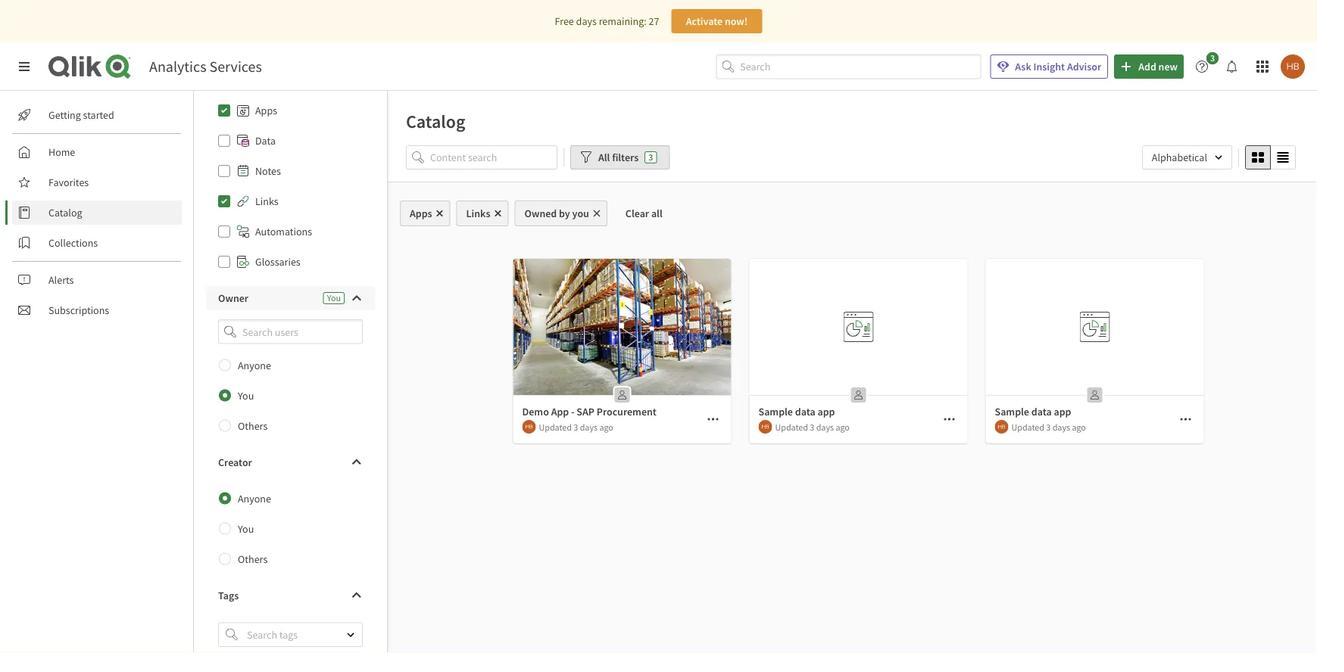 Task type: vqa. For each thing, say whether or not it's contained in the screenshot.
notify
no



Task type: locate. For each thing, give the bounding box(es) containing it.
0 horizontal spatial catalog
[[48, 206, 82, 220]]

0 horizontal spatial sample
[[759, 405, 793, 419]]

1 horizontal spatial data
[[1031, 405, 1052, 419]]

you down creator
[[238, 522, 254, 536]]

1 personal element from the left
[[610, 383, 634, 407]]

close sidebar menu image
[[18, 61, 30, 73]]

by
[[559, 207, 570, 220]]

filters
[[612, 151, 639, 164]]

1 horizontal spatial more actions image
[[1180, 414, 1192, 426]]

apps button
[[400, 201, 450, 226]]

howard brown element for personal 'element' corresponding to 2nd more actions icon from the left
[[995, 420, 1008, 434]]

you inside creator option group
[[238, 522, 254, 536]]

days for personal 'element' corresponding to 2nd more actions icon from the right
[[816, 421, 834, 433]]

1 horizontal spatial sample data app
[[995, 405, 1071, 419]]

0 horizontal spatial personal element
[[610, 383, 634, 407]]

3 personal element from the left
[[1083, 383, 1107, 407]]

2 howard brown element from the left
[[759, 420, 772, 434]]

0 vertical spatial catalog
[[406, 110, 465, 133]]

updated
[[539, 421, 572, 433], [775, 421, 808, 433], [1012, 421, 1044, 433]]

2 updated 3 days ago from the left
[[775, 421, 850, 433]]

others up tags on the left of page
[[238, 553, 268, 566]]

0 horizontal spatial data
[[795, 405, 815, 419]]

data
[[255, 134, 276, 148]]

links inside links "button"
[[466, 207, 490, 220]]

days
[[576, 14, 597, 28], [580, 421, 598, 433], [816, 421, 834, 433], [1053, 421, 1070, 433]]

ago
[[599, 421, 613, 433], [836, 421, 850, 433], [1072, 421, 1086, 433]]

updated for personal 'element' corresponding to 2nd more actions icon from the left
[[1012, 421, 1044, 433]]

1 horizontal spatial ago
[[836, 421, 850, 433]]

2 updated from the left
[[775, 421, 808, 433]]

others inside owner option group
[[238, 419, 268, 433]]

app
[[551, 405, 569, 419]]

2 horizontal spatial ago
[[1072, 421, 1086, 433]]

collections
[[48, 236, 98, 250]]

3 for more actions image's personal 'element'
[[574, 421, 578, 433]]

more actions image
[[707, 414, 719, 426]]

data
[[795, 405, 815, 419], [1031, 405, 1052, 419]]

app
[[818, 405, 835, 419], [1054, 405, 1071, 419]]

charts image
[[206, 65, 375, 95]]

2 vertical spatial you
[[238, 522, 254, 536]]

owned by you button
[[515, 201, 607, 226]]

1 updated 3 days ago from the left
[[539, 421, 613, 433]]

you up search users text box
[[327, 292, 341, 304]]

activate
[[686, 14, 723, 28]]

3 updated from the left
[[1012, 421, 1044, 433]]

owner
[[218, 292, 248, 305]]

howard brown image for demo app - sap procurement
[[522, 420, 536, 434]]

sample data app
[[759, 405, 835, 419], [995, 405, 1071, 419]]

1 horizontal spatial apps
[[410, 207, 432, 220]]

Search tags text field
[[244, 623, 333, 647]]

clear
[[626, 207, 649, 220]]

2 others from the top
[[238, 553, 268, 566]]

0 horizontal spatial updated 3 days ago
[[539, 421, 613, 433]]

add new button
[[1114, 55, 1184, 79]]

ago for more actions image's personal 'element'
[[599, 421, 613, 433]]

switch view group
[[1245, 145, 1296, 170]]

1 app from the left
[[818, 405, 835, 419]]

1 horizontal spatial howard brown element
[[759, 420, 772, 434]]

1 updated from the left
[[539, 421, 572, 433]]

getting started
[[48, 108, 114, 122]]

advisor
[[1067, 60, 1101, 73]]

0 horizontal spatial ago
[[599, 421, 613, 433]]

analytics services element
[[149, 57, 262, 76]]

anyone inside creator option group
[[238, 492, 271, 506]]

updated 3 days ago for 2nd more actions icon from the right
[[775, 421, 850, 433]]

1 vertical spatial anyone
[[238, 492, 271, 506]]

links down notes
[[255, 195, 278, 208]]

1 sample from the left
[[759, 405, 793, 419]]

personal element for 2nd more actions icon from the right
[[846, 383, 871, 407]]

2 horizontal spatial howard brown element
[[995, 420, 1008, 434]]

you up creator
[[238, 389, 254, 403]]

2 sample from the left
[[995, 405, 1029, 419]]

others inside creator option group
[[238, 553, 268, 566]]

apps inside 'apps' 'button'
[[410, 207, 432, 220]]

1 horizontal spatial sample
[[995, 405, 1029, 419]]

you inside owner option group
[[238, 389, 254, 403]]

anyone down creator
[[238, 492, 271, 506]]

2 sample data app from the left
[[995, 405, 1071, 419]]

Alphabetical field
[[1142, 145, 1232, 170]]

3 howard brown element from the left
[[995, 420, 1008, 434]]

catalog down favorites
[[48, 206, 82, 220]]

anyone down search users text box
[[238, 359, 271, 372]]

catalog link
[[12, 201, 182, 225]]

1 horizontal spatial updated
[[775, 421, 808, 433]]

0 horizontal spatial updated
[[539, 421, 572, 433]]

add new
[[1139, 60, 1178, 73]]

1 horizontal spatial personal element
[[846, 383, 871, 407]]

app for personal 'element' corresponding to 2nd more actions icon from the right
[[818, 405, 835, 419]]

0 horizontal spatial sample data app
[[759, 405, 835, 419]]

ask
[[1015, 60, 1031, 73]]

2 more actions image from the left
[[1180, 414, 1192, 426]]

1 horizontal spatial howard brown image
[[995, 420, 1008, 434]]

1 anyone from the top
[[238, 359, 271, 372]]

others
[[238, 419, 268, 433], [238, 553, 268, 566]]

2 anyone from the top
[[238, 492, 271, 506]]

1 vertical spatial others
[[238, 553, 268, 566]]

Search users text field
[[239, 320, 345, 344]]

1 horizontal spatial links
[[466, 207, 490, 220]]

howard brown image
[[1281, 55, 1305, 79], [522, 420, 536, 434], [995, 420, 1008, 434]]

1 howard brown element from the left
[[522, 420, 536, 434]]

sap
[[577, 405, 595, 419]]

1 data from the left
[[795, 405, 815, 419]]

0 horizontal spatial apps
[[255, 104, 277, 117]]

anyone inside owner option group
[[238, 359, 271, 372]]

personal element
[[610, 383, 634, 407], [846, 383, 871, 407], [1083, 383, 1107, 407]]

0 horizontal spatial app
[[818, 405, 835, 419]]

links button
[[456, 201, 509, 226]]

0 vertical spatial anyone
[[238, 359, 271, 372]]

2 app from the left
[[1054, 405, 1071, 419]]

howard brown element for personal 'element' corresponding to 2nd more actions icon from the right
[[759, 420, 772, 434]]

links
[[255, 195, 278, 208], [466, 207, 490, 220]]

2 ago from the left
[[836, 421, 850, 433]]

tags button
[[206, 584, 375, 608]]

alphabetical
[[1152, 151, 1207, 164]]

anyone
[[238, 359, 271, 372], [238, 492, 271, 506]]

1 sample data app from the left
[[759, 405, 835, 419]]

1 horizontal spatial updated 3 days ago
[[775, 421, 850, 433]]

0 vertical spatial others
[[238, 419, 268, 433]]

updated 3 days ago
[[539, 421, 613, 433], [775, 421, 850, 433], [1012, 421, 1086, 433]]

3 updated 3 days ago from the left
[[1012, 421, 1086, 433]]

-
[[571, 405, 575, 419]]

1 vertical spatial you
[[238, 389, 254, 403]]

Content search text field
[[430, 145, 557, 170]]

apps
[[255, 104, 277, 117], [410, 207, 432, 220]]

1 horizontal spatial app
[[1054, 405, 1071, 419]]

clear all button
[[613, 201, 675, 226]]

automations
[[255, 225, 312, 239]]

home link
[[12, 140, 182, 164]]

anyone for creator option group
[[238, 492, 271, 506]]

2 personal element from the left
[[846, 383, 871, 407]]

open image
[[346, 631, 355, 640]]

howard brown element
[[522, 420, 536, 434], [759, 420, 772, 434], [995, 420, 1008, 434]]

new
[[1159, 60, 1178, 73]]

1 vertical spatial catalog
[[48, 206, 82, 220]]

apps up data
[[255, 104, 277, 117]]

others up creator
[[238, 419, 268, 433]]

2 horizontal spatial updated
[[1012, 421, 1044, 433]]

0 horizontal spatial links
[[255, 195, 278, 208]]

creator button
[[206, 450, 375, 475]]

personal element for 2nd more actions icon from the left
[[1083, 383, 1107, 407]]

1 others from the top
[[238, 419, 268, 433]]

alerts
[[48, 273, 74, 287]]

navigation pane element
[[0, 97, 193, 329]]

catalog
[[406, 110, 465, 133], [48, 206, 82, 220]]

2 horizontal spatial updated 3 days ago
[[1012, 421, 1086, 433]]

howard brown image for sample data app
[[995, 420, 1008, 434]]

catalog up content search "text box"
[[406, 110, 465, 133]]

1 more actions image from the left
[[943, 414, 955, 426]]

personal element for more actions image
[[610, 383, 634, 407]]

remaining:
[[599, 14, 647, 28]]

0 horizontal spatial howard brown element
[[522, 420, 536, 434]]

all filters
[[598, 151, 639, 164]]

more actions image
[[943, 414, 955, 426], [1180, 414, 1192, 426]]

demo app - sap procurement
[[522, 405, 657, 419]]

1 ago from the left
[[599, 421, 613, 433]]

3
[[1210, 52, 1215, 64], [648, 151, 653, 163], [574, 421, 578, 433], [810, 421, 814, 433], [1046, 421, 1051, 433]]

apps left links "button"
[[410, 207, 432, 220]]

favorites
[[48, 176, 89, 189]]

links right 'apps' 'button'
[[466, 207, 490, 220]]

2 data from the left
[[1031, 405, 1052, 419]]

you
[[327, 292, 341, 304], [238, 389, 254, 403], [238, 522, 254, 536]]

you for creator option group
[[238, 522, 254, 536]]

0 horizontal spatial more actions image
[[943, 414, 955, 426]]

2 horizontal spatial personal element
[[1083, 383, 1107, 407]]

updated 3 days ago for more actions image
[[539, 421, 613, 433]]

ask insight advisor
[[1015, 60, 1101, 73]]

sample
[[759, 405, 793, 419], [995, 405, 1029, 419]]

app for personal 'element' corresponding to 2nd more actions icon from the left
[[1054, 405, 1071, 419]]

0 horizontal spatial howard brown image
[[522, 420, 536, 434]]

3 ago from the left
[[1072, 421, 1086, 433]]

collections link
[[12, 231, 182, 255]]

all
[[651, 207, 663, 220]]

favorites link
[[12, 170, 182, 195]]

1 vertical spatial apps
[[410, 207, 432, 220]]

owned by you
[[524, 207, 589, 220]]

None field
[[206, 320, 375, 344]]

days for personal 'element' corresponding to 2nd more actions icon from the left
[[1053, 421, 1070, 433]]



Task type: describe. For each thing, give the bounding box(es) containing it.
you
[[572, 207, 589, 220]]

alerts link
[[12, 268, 182, 292]]

howard brown image
[[759, 420, 772, 434]]

activate now!
[[686, 14, 748, 28]]

27
[[649, 14, 659, 28]]

owned
[[524, 207, 557, 220]]

anyone for owner option group on the bottom left
[[238, 359, 271, 372]]

others for creator option group
[[238, 553, 268, 566]]

add
[[1139, 60, 1156, 73]]

catalog inside navigation pane element
[[48, 206, 82, 220]]

creator
[[218, 456, 252, 469]]

qlik sense app image
[[513, 259, 731, 395]]

glossaries
[[255, 255, 300, 269]]

data for personal 'element' corresponding to 2nd more actions icon from the right "howard brown" element
[[795, 405, 815, 419]]

data for "howard brown" element related to personal 'element' corresponding to 2nd more actions icon from the left
[[1031, 405, 1052, 419]]

now!
[[725, 14, 748, 28]]

notes
[[255, 164, 281, 178]]

insight
[[1033, 60, 1065, 73]]

all
[[598, 151, 610, 164]]

ago for personal 'element' corresponding to 2nd more actions icon from the left
[[1072, 421, 1086, 433]]

Search text field
[[740, 54, 981, 79]]

clear all
[[626, 207, 663, 220]]

analytics
[[149, 57, 206, 76]]

days for more actions image's personal 'element'
[[580, 421, 598, 433]]

demo
[[522, 405, 549, 419]]

owner option group
[[206, 350, 375, 441]]

you for owner option group on the bottom left
[[238, 389, 254, 403]]

3 for personal 'element' corresponding to 2nd more actions icon from the left
[[1046, 421, 1051, 433]]

3 inside dropdown button
[[1210, 52, 1215, 64]]

services
[[209, 57, 262, 76]]

creator option group
[[206, 484, 375, 575]]

getting started link
[[12, 103, 182, 127]]

others for owner option group on the bottom left
[[238, 419, 268, 433]]

ask insight advisor button
[[990, 55, 1108, 79]]

updated for personal 'element' corresponding to 2nd more actions icon from the right
[[775, 421, 808, 433]]

3 button
[[1190, 52, 1223, 79]]

0 vertical spatial you
[[327, 292, 341, 304]]

ago for personal 'element' corresponding to 2nd more actions icon from the right
[[836, 421, 850, 433]]

0 vertical spatial apps
[[255, 104, 277, 117]]

updated for more actions image's personal 'element'
[[539, 421, 572, 433]]

subscriptions
[[48, 304, 109, 317]]

search tags image
[[226, 629, 238, 641]]

activate now! link
[[671, 9, 762, 33]]

sample for personal 'element' corresponding to 2nd more actions icon from the left
[[995, 405, 1029, 419]]

tags
[[218, 589, 239, 603]]

search tags element
[[226, 629, 238, 641]]

free
[[555, 14, 574, 28]]

1 horizontal spatial catalog
[[406, 110, 465, 133]]

howard brown element for more actions image's personal 'element'
[[522, 420, 536, 434]]

3 inside "filters" region
[[648, 151, 653, 163]]

subscriptions link
[[12, 298, 182, 323]]

sample for personal 'element' corresponding to 2nd more actions icon from the right
[[759, 405, 793, 419]]

getting
[[48, 108, 81, 122]]

started
[[83, 108, 114, 122]]

searchbar element
[[716, 54, 981, 79]]

home
[[48, 145, 75, 159]]

filters region
[[388, 142, 1317, 182]]

2 horizontal spatial howard brown image
[[1281, 55, 1305, 79]]

analytics services
[[149, 57, 262, 76]]

procurement
[[597, 405, 657, 419]]

3 for personal 'element' corresponding to 2nd more actions icon from the right
[[810, 421, 814, 433]]

updated 3 days ago for 2nd more actions icon from the left
[[1012, 421, 1086, 433]]

free days remaining: 27
[[555, 14, 659, 28]]



